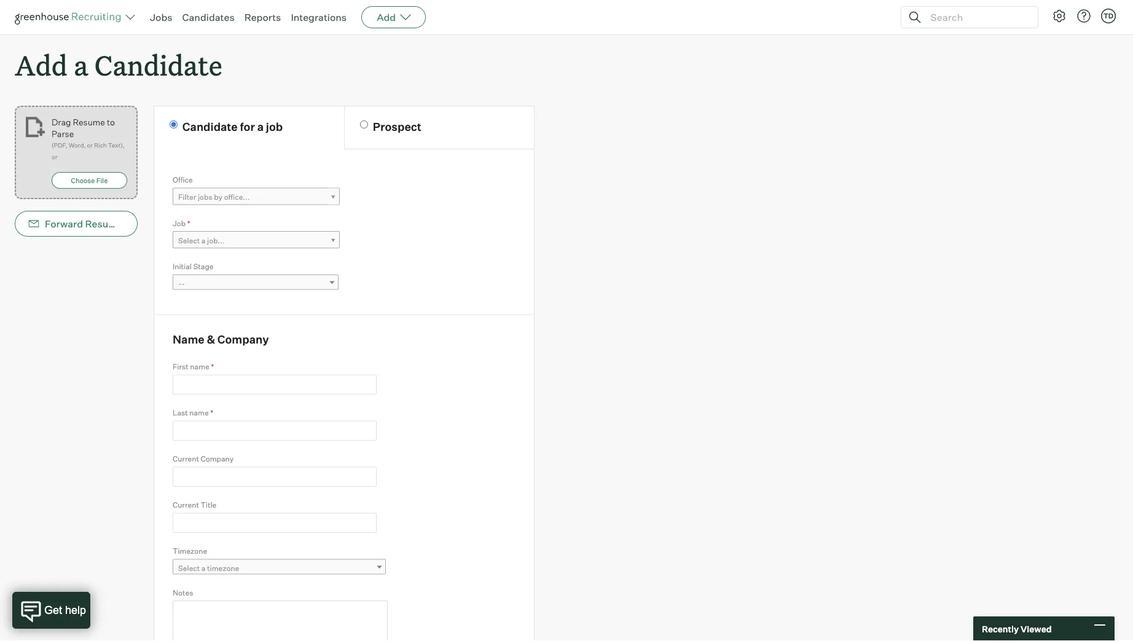 Task type: locate. For each thing, give the bounding box(es) containing it.
jobs
[[198, 193, 213, 202]]

a for job...
[[202, 236, 206, 245]]

a for candidate
[[74, 47, 88, 83]]

None text field
[[173, 513, 377, 533]]

add for add a candidate
[[15, 47, 67, 83]]

select
[[178, 236, 200, 245], [178, 564, 200, 573]]

a right for
[[257, 120, 264, 134]]

job
[[173, 219, 186, 228]]

name
[[190, 362, 209, 371], [190, 408, 209, 418]]

a left timezone
[[202, 564, 206, 573]]

1 - from the left
[[178, 279, 182, 288]]

0 vertical spatial select
[[178, 236, 200, 245]]

Candidate for a job radio
[[170, 121, 178, 129]]

(pdf,
[[52, 142, 67, 149]]

name for last
[[190, 408, 209, 418]]

job
[[266, 120, 283, 134]]

2 vertical spatial *
[[210, 408, 213, 418]]

viewed
[[1021, 624, 1052, 634]]

configure image
[[1053, 9, 1067, 23]]

0 vertical spatial name
[[190, 362, 209, 371]]

2 - from the left
[[182, 279, 185, 288]]

1 vertical spatial name
[[190, 408, 209, 418]]

add inside popup button
[[377, 11, 396, 23]]

company right &
[[218, 333, 269, 347]]

select a timezone
[[178, 564, 239, 573]]

resume inside button
[[85, 218, 123, 230]]

2 select from the top
[[178, 564, 200, 573]]

filter
[[178, 193, 196, 202]]

name
[[173, 333, 205, 347]]

jobs link
[[150, 11, 172, 23]]

current left title
[[173, 500, 199, 510]]

None text field
[[173, 375, 377, 395], [173, 421, 377, 441], [173, 467, 377, 487], [173, 375, 377, 395], [173, 421, 377, 441], [173, 467, 377, 487]]

a left job...
[[202, 236, 206, 245]]

candidate down jobs
[[94, 47, 223, 83]]

candidates
[[182, 11, 235, 23]]

current title
[[173, 500, 217, 510]]

0 vertical spatial add
[[377, 11, 396, 23]]

candidate right "candidate for a job" option
[[183, 120, 238, 134]]

2 current from the top
[[173, 500, 199, 510]]

prospect
[[373, 120, 422, 134]]

last name *
[[173, 408, 213, 418]]

1 vertical spatial current
[[173, 500, 199, 510]]

1 vertical spatial resume
[[85, 218, 123, 230]]

0 horizontal spatial add
[[15, 47, 67, 83]]

add
[[377, 11, 396, 23], [15, 47, 67, 83]]

select down timezone
[[178, 564, 200, 573]]

drag
[[52, 117, 71, 127]]

1 vertical spatial select
[[178, 564, 200, 573]]

candidate
[[94, 47, 223, 83], [183, 120, 238, 134]]

1 horizontal spatial or
[[87, 142, 93, 149]]

name right last
[[190, 408, 209, 418]]

1 vertical spatial candidate
[[183, 120, 238, 134]]

jobs
[[150, 11, 172, 23]]

a inside select a timezone "link"
[[202, 564, 206, 573]]

or left the rich
[[87, 142, 93, 149]]

--
[[178, 279, 185, 288]]

current for current title
[[173, 500, 199, 510]]

&
[[207, 333, 215, 347]]

*
[[187, 219, 190, 228], [211, 362, 214, 371], [210, 408, 213, 418]]

reports link
[[244, 11, 281, 23]]

office
[[173, 175, 193, 185]]

-
[[178, 279, 182, 288], [182, 279, 185, 288]]

a inside select a job... link
[[202, 236, 206, 245]]

current down last
[[173, 454, 199, 464]]

0 vertical spatial or
[[87, 142, 93, 149]]

select inside select a timezone "link"
[[178, 564, 200, 573]]

choose
[[71, 176, 95, 185]]

resume inside drag resume to parse (pdf, word, or rich text), or
[[73, 117, 105, 127]]

select down 'job *'
[[178, 236, 200, 245]]

to
[[107, 117, 115, 127]]

0 vertical spatial company
[[218, 333, 269, 347]]

resume
[[73, 117, 105, 127], [85, 218, 123, 230]]

resume left "via"
[[85, 218, 123, 230]]

1 vertical spatial add
[[15, 47, 67, 83]]

0 horizontal spatial or
[[52, 153, 57, 161]]

0 vertical spatial resume
[[73, 117, 105, 127]]

first name *
[[173, 362, 214, 371]]

job...
[[207, 236, 225, 245]]

or down (pdf,
[[52, 153, 57, 161]]

0 vertical spatial *
[[187, 219, 190, 228]]

current
[[173, 454, 199, 464], [173, 500, 199, 510]]

1 vertical spatial *
[[211, 362, 214, 371]]

Prospect radio
[[360, 121, 368, 129]]

select for select a timezone
[[178, 564, 200, 573]]

name right 'first'
[[190, 362, 209, 371]]

1 vertical spatial or
[[52, 153, 57, 161]]

filter jobs by office... link
[[173, 188, 340, 206]]

Search text field
[[928, 8, 1027, 26]]

initial
[[173, 262, 192, 271]]

company
[[218, 333, 269, 347], [201, 454, 234, 464]]

* right last
[[210, 408, 213, 418]]

last
[[173, 408, 188, 418]]

1 current from the top
[[173, 454, 199, 464]]

via
[[125, 218, 138, 230]]

company up title
[[201, 454, 234, 464]]

or
[[87, 142, 93, 149], [52, 153, 57, 161]]

select inside select a job... link
[[178, 236, 200, 245]]

resume left to at top left
[[73, 117, 105, 127]]

* for last name *
[[210, 408, 213, 418]]

* for first name *
[[211, 362, 214, 371]]

1 select from the top
[[178, 236, 200, 245]]

a
[[74, 47, 88, 83], [257, 120, 264, 134], [202, 236, 206, 245], [202, 564, 206, 573]]

a down greenhouse recruiting image
[[74, 47, 88, 83]]

rich
[[94, 142, 107, 149]]

name for first
[[190, 362, 209, 371]]

1 horizontal spatial add
[[377, 11, 396, 23]]

filter jobs by office...
[[178, 193, 250, 202]]

0 vertical spatial current
[[173, 454, 199, 464]]

* right job
[[187, 219, 190, 228]]

* down &
[[211, 362, 214, 371]]



Task type: describe. For each thing, give the bounding box(es) containing it.
title
[[201, 500, 217, 510]]

0 vertical spatial candidate
[[94, 47, 223, 83]]

resume for drag
[[73, 117, 105, 127]]

add a candidate
[[15, 47, 223, 83]]

td button
[[1102, 9, 1116, 23]]

greenhouse recruiting image
[[15, 10, 125, 25]]

text),
[[108, 142, 125, 149]]

by
[[214, 193, 223, 202]]

timezone
[[173, 546, 207, 556]]

name & company
[[173, 333, 269, 347]]

select a timezone link
[[173, 559, 386, 577]]

resume for forward
[[85, 218, 123, 230]]

forward resume via email
[[45, 218, 166, 230]]

timezone
[[207, 564, 239, 573]]

current company
[[173, 454, 234, 464]]

initial stage
[[173, 262, 214, 271]]

add button
[[362, 6, 426, 28]]

integrations link
[[291, 11, 347, 23]]

email
[[140, 218, 166, 230]]

office...
[[224, 193, 250, 202]]

parse
[[52, 128, 74, 139]]

reports
[[244, 11, 281, 23]]

select a job... link
[[173, 231, 340, 249]]

current for current company
[[173, 454, 199, 464]]

integrations
[[291, 11, 347, 23]]

select a job...
[[178, 236, 225, 245]]

td button
[[1099, 6, 1119, 26]]

choose file
[[71, 176, 108, 185]]

first
[[173, 362, 189, 371]]

notes
[[173, 588, 193, 597]]

1 vertical spatial company
[[201, 454, 234, 464]]

a for timezone
[[202, 564, 206, 573]]

select for select a job...
[[178, 236, 200, 245]]

recently
[[982, 624, 1019, 634]]

job *
[[173, 219, 190, 228]]

stage
[[193, 262, 214, 271]]

add for add
[[377, 11, 396, 23]]

-- link
[[173, 275, 339, 292]]

recently viewed
[[982, 624, 1052, 634]]

word,
[[69, 142, 86, 149]]

candidates link
[[182, 11, 235, 23]]

td
[[1104, 12, 1114, 20]]

drag resume to parse (pdf, word, or rich text), or
[[52, 117, 125, 161]]

forward resume via email button
[[15, 211, 166, 237]]

candidate for a job
[[183, 120, 283, 134]]

for
[[240, 120, 255, 134]]

file
[[96, 176, 108, 185]]

forward
[[45, 218, 83, 230]]



Task type: vqa. For each thing, say whether or not it's contained in the screenshot.
PM
no



